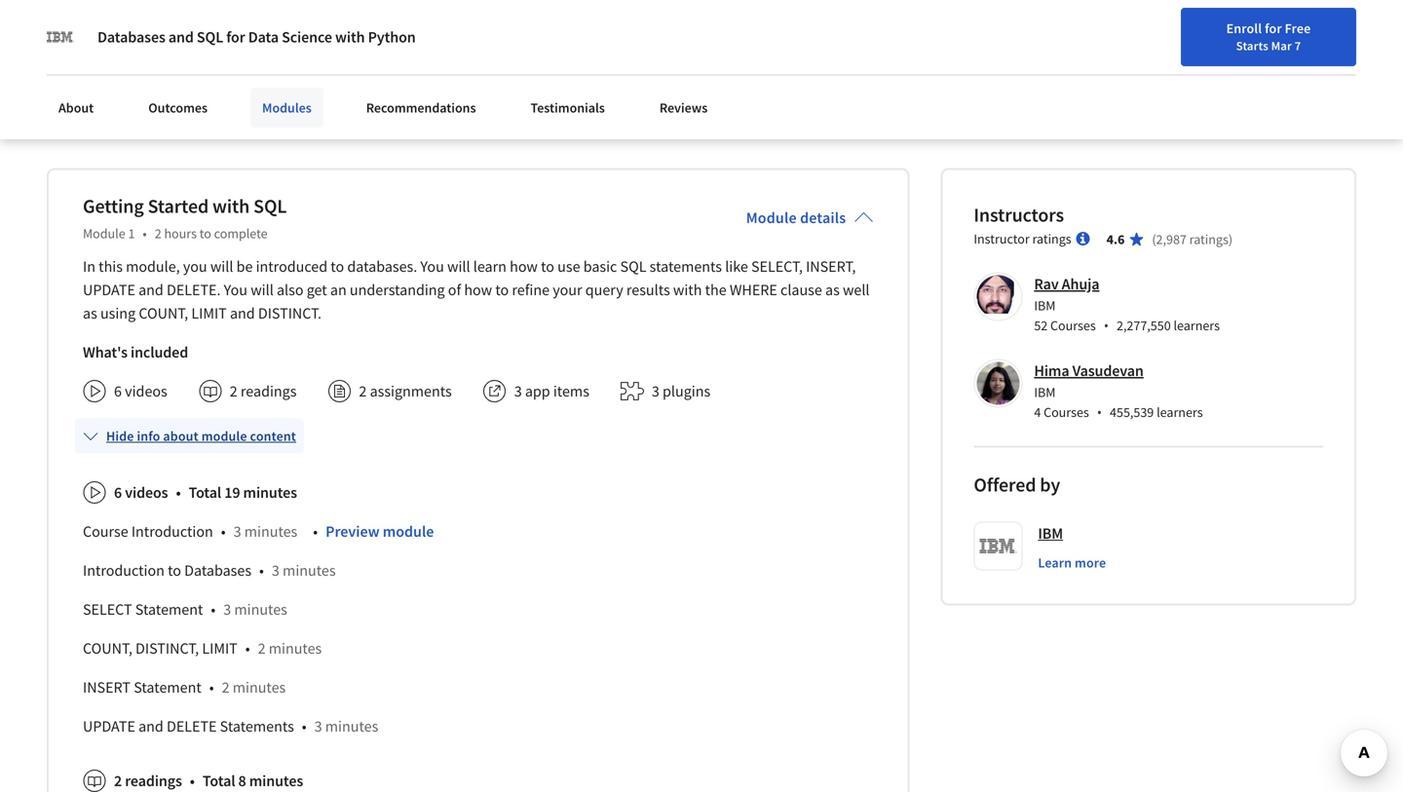 Task type: locate. For each thing, give the bounding box(es) containing it.
0 vertical spatial limit
[[191, 303, 227, 323]]

join
[[1317, 25, 1343, 42]]

0 horizontal spatial module
[[83, 224, 125, 242]]

update down insert
[[83, 717, 135, 736]]

courses inside rav ahuja ibm 52 courses • 2,277,550 learners
[[1051, 316, 1096, 334]]

2 up update and delete statements • 3 minutes
[[222, 678, 230, 697]]

0 horizontal spatial databases
[[97, 27, 165, 47]]

videos up course
[[125, 483, 168, 502]]

outcomes
[[148, 99, 208, 116]]

2 up statements
[[258, 639, 266, 658]]

your down use
[[553, 280, 582, 299]]

about
[[163, 427, 199, 445]]

6 down what's
[[114, 381, 122, 401]]

0 vertical spatial total
[[189, 483, 221, 502]]

readings down delete
[[125, 771, 182, 791]]

databases and sql for data science with python
[[97, 27, 416, 47]]

1 horizontal spatial for
[[1265, 19, 1282, 37]]

statement down 'distinct,' at the bottom of page
[[134, 678, 201, 697]]

0 horizontal spatial ratings
[[1033, 230, 1072, 247]]

for left data
[[226, 27, 245, 47]]

2 readings
[[230, 381, 297, 401], [114, 771, 182, 791]]

0 vertical spatial you
[[420, 257, 444, 276]]

learners for vasudevan
[[1157, 403, 1203, 421]]

databases.
[[347, 257, 417, 276]]

statements
[[220, 717, 294, 736]]

to inside hide info about module content region
[[168, 561, 181, 580]]

update down the this
[[83, 280, 135, 299]]

ibm up 52
[[1034, 297, 1056, 314]]

testimonials
[[531, 99, 605, 116]]

more
[[1075, 554, 1106, 571]]

1 vertical spatial total
[[203, 771, 235, 791]]

ibm inside hima vasudevan ibm 4 courses • 455,539 learners
[[1034, 383, 1056, 401]]

2 horizontal spatial for
[[1346, 25, 1363, 42]]

ratings
[[1033, 230, 1072, 247], [1190, 230, 1229, 248]]

how up refine
[[510, 257, 538, 276]]

1 vertical spatial in
[[83, 257, 95, 276]]

0 vertical spatial sql
[[197, 27, 223, 47]]

2,277,550
[[1117, 316, 1171, 334]]

will left be
[[210, 257, 233, 276]]

and
[[168, 27, 194, 47], [138, 280, 164, 299], [230, 303, 255, 323], [138, 717, 164, 736]]

None search field
[[278, 12, 599, 51]]

1 vertical spatial 6 videos
[[114, 483, 168, 502]]

2 readings down delete
[[114, 771, 182, 791]]

sql up results at the top of the page
[[620, 257, 647, 276]]

free for enroll for free starts mar 7
[[1285, 19, 1311, 37]]

1 vertical spatial 2 readings
[[114, 771, 182, 791]]

2 assignments
[[359, 381, 452, 401]]

count, down select
[[83, 639, 132, 658]]

1 vertical spatial update
[[83, 717, 135, 736]]

• down "introduction to databases • 3 minutes"
[[211, 600, 216, 619]]

1 vertical spatial learners
[[1157, 403, 1203, 421]]

0 horizontal spatial readings
[[125, 771, 182, 791]]

1 horizontal spatial your
[[1152, 22, 1178, 40]]

and up outcomes
[[168, 27, 194, 47]]

databases right ibm image
[[97, 27, 165, 47]]

statement for select statement
[[135, 600, 203, 619]]

how
[[510, 257, 538, 276], [464, 280, 492, 299]]

sql inside in this module, you will be introduced to databases. you will learn how to use basic sql statements like select, insert, update and delete. you will also get an understanding of how to refine your query results with the where clause as well as using count, limit and distinct.
[[620, 257, 647, 276]]

insert statement • 2 minutes
[[83, 678, 286, 697]]

• inside hima vasudevan ibm 4 courses • 455,539 learners
[[1097, 403, 1102, 421]]

0 vertical spatial ibm
[[1034, 297, 1056, 314]]

1 horizontal spatial ratings
[[1190, 230, 1229, 248]]

find your new career
[[1124, 22, 1246, 40]]

with inside in this module, you will be introduced to databases. you will learn how to use basic sql statements like select, insert, update and delete. you will also get an understanding of how to refine your query results with the where clause as well as using count, limit and distinct.
[[673, 280, 702, 299]]

about
[[58, 99, 94, 116]]

info
[[137, 427, 160, 445]]

2,987
[[1156, 230, 1187, 248]]

as left 'using'
[[83, 303, 97, 323]]

learn more
[[1038, 554, 1106, 571]]

you
[[183, 257, 207, 276]]

refine
[[512, 280, 550, 299]]

sql up complete
[[254, 194, 287, 218]]

introduction to databases • 3 minutes
[[83, 561, 336, 580]]

19
[[224, 483, 240, 502]]

2 up hide info about module content
[[230, 381, 238, 401]]

0 vertical spatial 6 videos
[[114, 381, 167, 401]]

0 vertical spatial readings
[[241, 381, 297, 401]]

and left delete
[[138, 717, 164, 736]]

0 vertical spatial statement
[[135, 600, 203, 619]]

enroll for free starts mar 7
[[1227, 19, 1311, 54]]

0 vertical spatial learners
[[1174, 316, 1220, 334]]

for up the mar
[[1265, 19, 1282, 37]]

1 horizontal spatial will
[[251, 280, 274, 299]]

• total 8 minutes
[[190, 771, 303, 791]]

1 vertical spatial readings
[[125, 771, 182, 791]]

plugins
[[663, 381, 711, 401]]

results
[[627, 280, 670, 299]]

0 vertical spatial courses
[[1051, 316, 1096, 334]]

0 horizontal spatial free
[[1285, 19, 1311, 37]]

how right of on the top left
[[464, 280, 492, 299]]

ibm for rav ahuja
[[1034, 297, 1056, 314]]

of
[[448, 280, 461, 299]]

free up 7
[[1285, 19, 1311, 37]]

• right 1
[[143, 224, 147, 242]]

( 2,987 ratings )
[[1152, 230, 1233, 248]]

0 vertical spatial databases
[[97, 27, 165, 47]]

update
[[83, 280, 135, 299], [83, 717, 135, 736]]

1 6 from the top
[[114, 381, 122, 401]]

1 vertical spatial module
[[383, 522, 434, 541]]

hima
[[1034, 361, 1070, 380]]

statement up 'distinct,' at the bottom of page
[[135, 600, 203, 619]]

• left 455,539
[[1097, 403, 1102, 421]]

sql inside the getting started with sql module 1 • 2 hours to complete
[[254, 194, 287, 218]]

1 vertical spatial videos
[[125, 483, 168, 502]]

2 vertical spatial sql
[[620, 257, 647, 276]]

limit
[[191, 303, 227, 323], [202, 639, 238, 658]]

0 vertical spatial 6
[[114, 381, 122, 401]]

1 vertical spatial databases
[[184, 561, 251, 580]]

introduction up select
[[83, 561, 165, 580]]

• right statements
[[302, 717, 307, 736]]

courses inside hima vasudevan ibm 4 courses • 455,539 learners
[[1044, 403, 1089, 421]]

readings inside hide info about module content region
[[125, 771, 182, 791]]

databases down course introduction • 3 minutes
[[184, 561, 251, 580]]

total left 8
[[203, 771, 235, 791]]

6 videos up course
[[114, 483, 168, 502]]

and down be
[[230, 303, 255, 323]]

free right join
[[1366, 25, 1392, 42]]

introduction up "introduction to databases • 3 minutes"
[[131, 522, 213, 541]]

module
[[201, 427, 247, 445], [383, 522, 434, 541]]

2 horizontal spatial with
[[673, 280, 702, 299]]

6
[[114, 381, 122, 401], [114, 483, 122, 502]]

1 horizontal spatial count,
[[139, 303, 188, 323]]

in left the this
[[83, 257, 95, 276]]

videos down what's included
[[125, 381, 167, 401]]

2 update from the top
[[83, 717, 135, 736]]

learners inside hima vasudevan ibm 4 courses • 455,539 learners
[[1157, 403, 1203, 421]]

6 videos
[[114, 381, 167, 401], [114, 483, 168, 502]]

for right join
[[1346, 25, 1363, 42]]

rav ahuja link
[[1034, 274, 1100, 294]]

1 vertical spatial courses
[[1044, 403, 1089, 421]]

• inside rav ahuja ibm 52 courses • 2,277,550 learners
[[1104, 316, 1109, 335]]

0 vertical spatial in
[[1289, 22, 1300, 40]]

in right log
[[1289, 22, 1300, 40]]

find
[[1124, 22, 1149, 40]]

1 vertical spatial introduction
[[83, 561, 165, 580]]

distinct.
[[258, 303, 322, 323]]

with down statements
[[673, 280, 702, 299]]

2 videos from the top
[[125, 483, 168, 502]]

0 vertical spatial count,
[[139, 303, 188, 323]]

your right find
[[1152, 22, 1178, 40]]

introduction
[[131, 522, 213, 541], [83, 561, 165, 580]]

to right hours
[[200, 224, 211, 242]]

0 horizontal spatial your
[[553, 280, 582, 299]]

an
[[330, 280, 347, 299]]

1 vertical spatial with
[[213, 194, 250, 218]]

6 inside hide info about module content region
[[114, 483, 122, 502]]

2 left hours
[[155, 224, 161, 242]]

1 vertical spatial count,
[[83, 639, 132, 658]]

• left 2,277,550
[[1104, 316, 1109, 335]]

module inside dropdown button
[[201, 427, 247, 445]]

• down course introduction • 3 minutes
[[259, 561, 264, 580]]

courses
[[1051, 316, 1096, 334], [1044, 403, 1089, 421]]

0 horizontal spatial module
[[201, 427, 247, 445]]

ibm up learn
[[1038, 524, 1063, 543]]

6 up course
[[114, 483, 122, 502]]

content
[[250, 427, 296, 445]]

for for join
[[1346, 25, 1363, 42]]

info about module content element
[[75, 411, 874, 792]]

0 horizontal spatial for
[[226, 27, 245, 47]]

2 readings up content
[[230, 381, 297, 401]]

learners for ahuja
[[1174, 316, 1220, 334]]

(
[[1152, 230, 1156, 248]]

0 vertical spatial how
[[510, 257, 538, 276]]

ibm up 4
[[1034, 383, 1056, 401]]

preview module link
[[326, 522, 434, 541]]

1 vertical spatial sql
[[254, 194, 287, 218]]

ibm
[[1034, 297, 1056, 314], [1034, 383, 1056, 401], [1038, 524, 1063, 543]]

0 horizontal spatial you
[[224, 280, 248, 299]]

0 horizontal spatial in
[[83, 257, 95, 276]]

1 horizontal spatial module
[[383, 522, 434, 541]]

module left 1
[[83, 224, 125, 242]]

to up an
[[331, 257, 344, 276]]

mar
[[1271, 38, 1292, 54]]

insert,
[[806, 257, 856, 276]]

0 vertical spatial videos
[[125, 381, 167, 401]]

limit inside hide info about module content region
[[202, 639, 238, 658]]

this
[[99, 257, 123, 276]]

1 vertical spatial 6
[[114, 483, 122, 502]]

ibm inside rav ahuja ibm 52 courses • 2,277,550 learners
[[1034, 297, 1056, 314]]

1 horizontal spatial in
[[1289, 22, 1300, 40]]

to inside the getting started with sql module 1 • 2 hours to complete
[[200, 224, 211, 242]]

2 vertical spatial with
[[673, 280, 702, 299]]

courses right 4
[[1044, 403, 1089, 421]]

by
[[1040, 472, 1060, 497]]

0 horizontal spatial with
[[213, 194, 250, 218]]

count,
[[139, 303, 188, 323], [83, 639, 132, 658]]

will
[[210, 257, 233, 276], [447, 257, 470, 276], [251, 280, 274, 299]]

as down insert,
[[825, 280, 840, 299]]

be
[[236, 257, 253, 276]]

insert
[[83, 678, 131, 697]]

module,
[[126, 257, 180, 276]]

1 horizontal spatial as
[[825, 280, 840, 299]]

1 vertical spatial you
[[224, 280, 248, 299]]

1 videos from the top
[[125, 381, 167, 401]]

module
[[746, 208, 797, 227], [83, 224, 125, 242]]

you up understanding
[[420, 257, 444, 276]]

module right preview
[[383, 522, 434, 541]]

0 horizontal spatial 2 readings
[[114, 771, 182, 791]]

1 horizontal spatial databases
[[184, 561, 251, 580]]

update inside in this module, you will be introduced to databases. you will learn how to use basic sql statements like select, insert, update and delete. you will also get an understanding of how to refine your query results with the where clause as well as using count, limit and distinct.
[[83, 280, 135, 299]]

limit down delete.
[[191, 303, 227, 323]]

instructor
[[974, 230, 1030, 247]]

module right about
[[201, 427, 247, 445]]

get
[[307, 280, 327, 299]]

1 vertical spatial as
[[83, 303, 97, 323]]

ratings down instructors
[[1033, 230, 1072, 247]]

4
[[1034, 403, 1041, 421]]

will up of on the top left
[[447, 257, 470, 276]]

6 videos down what's included
[[114, 381, 167, 401]]

0 vertical spatial update
[[83, 280, 135, 299]]

total left 19 on the left of page
[[189, 483, 221, 502]]

1 horizontal spatial how
[[510, 257, 538, 276]]

to up select statement • 3 minutes at the left bottom of the page
[[168, 561, 181, 580]]

0 vertical spatial module
[[201, 427, 247, 445]]

with
[[335, 27, 365, 47], [213, 194, 250, 218], [673, 280, 702, 299]]

1 vertical spatial ibm
[[1034, 383, 1056, 401]]

7
[[1295, 38, 1301, 54]]

2 6 videos from the top
[[114, 483, 168, 502]]

1 horizontal spatial free
[[1366, 25, 1392, 42]]

0 horizontal spatial sql
[[197, 27, 223, 47]]

with left python
[[335, 27, 365, 47]]

you down be
[[224, 280, 248, 299]]

for inside enroll for free starts mar 7
[[1265, 19, 1282, 37]]

basic
[[583, 257, 617, 276]]

0 horizontal spatial count,
[[83, 639, 132, 658]]

with up complete
[[213, 194, 250, 218]]

1 horizontal spatial 2 readings
[[230, 381, 297, 401]]

0 vertical spatial 2 readings
[[230, 381, 297, 401]]

learners right 455,539
[[1157, 403, 1203, 421]]

python
[[368, 27, 416, 47]]

for
[[1265, 19, 1282, 37], [1346, 25, 1363, 42], [226, 27, 245, 47]]

1 horizontal spatial with
[[335, 27, 365, 47]]

ratings right 2,987
[[1190, 230, 1229, 248]]

will left also
[[251, 280, 274, 299]]

readings up content
[[241, 381, 297, 401]]

1 update from the top
[[83, 280, 135, 299]]

starts
[[1236, 38, 1269, 54]]

recommendations
[[366, 99, 476, 116]]

count, down delete.
[[139, 303, 188, 323]]

ibm image
[[47, 23, 74, 51]]

sql left data
[[197, 27, 223, 47]]

ibm link
[[1038, 522, 1063, 545]]

free inside enroll for free starts mar 7
[[1285, 19, 1311, 37]]

2 horizontal spatial sql
[[620, 257, 647, 276]]

module up select,
[[746, 208, 797, 227]]

1 horizontal spatial sql
[[254, 194, 287, 218]]

52
[[1034, 316, 1048, 334]]

and inside hide info about module content region
[[138, 717, 164, 736]]

learn more button
[[1038, 553, 1106, 572]]

limit down select statement • 3 minutes at the left bottom of the page
[[202, 639, 238, 658]]

• up course introduction • 3 minutes
[[176, 483, 181, 502]]

1 vertical spatial statement
[[134, 678, 201, 697]]

2 6 from the top
[[114, 483, 122, 502]]

learners right 2,277,550
[[1174, 316, 1220, 334]]

1 vertical spatial how
[[464, 280, 492, 299]]

free
[[1285, 19, 1311, 37], [1366, 25, 1392, 42]]

courses right 52
[[1051, 316, 1096, 334]]

learners inside rav ahuja ibm 52 courses • 2,277,550 learners
[[1174, 316, 1220, 334]]

courses for vasudevan
[[1044, 403, 1089, 421]]

to
[[200, 224, 211, 242], [331, 257, 344, 276], [541, 257, 554, 276], [495, 280, 509, 299], [168, 561, 181, 580]]

1 vertical spatial your
[[553, 280, 582, 299]]

free for join for free
[[1366, 25, 1392, 42]]

1 vertical spatial limit
[[202, 639, 238, 658]]



Task type: vqa. For each thing, say whether or not it's contained in the screenshot.
about
yes



Task type: describe. For each thing, give the bounding box(es) containing it.
learn
[[473, 257, 507, 276]]

reviews link
[[648, 88, 719, 128]]

preview
[[326, 522, 380, 541]]

count, distinct, limit • 2 minutes
[[83, 639, 322, 658]]

with inside the getting started with sql module 1 • 2 hours to complete
[[213, 194, 250, 218]]

• preview module
[[313, 522, 434, 541]]

modules
[[262, 99, 312, 116]]

in this module, you will be introduced to databases. you will learn how to use basic sql statements like select, insert, update and delete. you will also get an understanding of how to refine your query results with the where clause as well as using count, limit and distinct.
[[83, 257, 870, 323]]

vasudevan
[[1073, 361, 1144, 380]]

module inside the getting started with sql module 1 • 2 hours to complete
[[83, 224, 125, 242]]

count, inside in this module, you will be introduced to databases. you will learn how to use basic sql statements like select, insert, update and delete. you will also get an understanding of how to refine your query results with the where clause as well as using count, limit and distinct.
[[139, 303, 188, 323]]

rav
[[1034, 274, 1059, 294]]

module details
[[746, 208, 846, 227]]

3 app items
[[514, 381, 590, 401]]

well
[[843, 280, 870, 299]]

2 down insert
[[114, 771, 122, 791]]

coursera image
[[23, 16, 147, 47]]

to left use
[[541, 257, 554, 276]]

hide info about module content
[[106, 427, 296, 445]]

details
[[800, 208, 846, 227]]

update inside hide info about module content region
[[83, 717, 135, 736]]

select statement • 3 minutes
[[83, 600, 287, 619]]

• down select statement • 3 minutes at the left bottom of the page
[[245, 639, 250, 658]]

1
[[128, 224, 135, 242]]

getting started with sql module 1 • 2 hours to complete
[[83, 194, 287, 242]]

total for total 8 minutes
[[203, 771, 235, 791]]

1 horizontal spatial module
[[746, 208, 797, 227]]

statement for insert statement
[[134, 678, 201, 697]]

recommendations link
[[354, 88, 488, 128]]

course
[[83, 522, 128, 541]]

also
[[277, 280, 304, 299]]

1 6 videos from the top
[[114, 381, 167, 401]]

rav ahuja ibm 52 courses • 2,277,550 learners
[[1034, 274, 1220, 335]]

• left 8
[[190, 771, 195, 791]]

1 horizontal spatial you
[[420, 257, 444, 276]]

455,539
[[1110, 403, 1154, 421]]

where
[[730, 280, 778, 299]]

what's
[[83, 342, 128, 362]]

like
[[725, 257, 748, 276]]

0 horizontal spatial how
[[464, 280, 492, 299]]

statements
[[650, 257, 722, 276]]

instructor ratings
[[974, 230, 1072, 247]]

0 vertical spatial with
[[335, 27, 365, 47]]

ahuja
[[1062, 274, 1100, 294]]

6 videos inside hide info about module content region
[[114, 483, 168, 502]]

0 vertical spatial your
[[1152, 22, 1178, 40]]

hours
[[164, 224, 197, 242]]

clause
[[781, 280, 822, 299]]

log in
[[1266, 22, 1300, 40]]

outcomes link
[[137, 88, 219, 128]]

delete
[[167, 717, 217, 736]]

3 plugins
[[652, 381, 711, 401]]

videos inside hide info about module content region
[[125, 483, 168, 502]]

join for free link
[[1312, 15, 1398, 52]]

complete
[[214, 224, 268, 242]]

using
[[100, 303, 136, 323]]

introduced
[[256, 257, 328, 276]]

ibm for hima vasudevan
[[1034, 383, 1056, 401]]

0 vertical spatial introduction
[[131, 522, 213, 541]]

2 left 'assignments' on the left of the page
[[359, 381, 367, 401]]

courses for ahuja
[[1051, 316, 1096, 334]]

count, inside hide info about module content region
[[83, 639, 132, 658]]

0 horizontal spatial will
[[210, 257, 233, 276]]

• down 19 on the left of page
[[221, 522, 226, 541]]

instructors
[[974, 202, 1064, 227]]

app
[[525, 381, 550, 401]]

hide
[[106, 427, 134, 445]]

assignments
[[370, 381, 452, 401]]

about link
[[47, 88, 105, 128]]

offered by
[[974, 472, 1060, 497]]

in inside in this module, you will be introduced to databases. you will learn how to use basic sql statements like select, insert, update and delete. you will also get an understanding of how to refine your query results with the where clause as well as using count, limit and distinct.
[[83, 257, 95, 276]]

• down count, distinct, limit • 2 minutes
[[209, 678, 214, 697]]

update and delete statements • 3 minutes
[[83, 717, 378, 736]]

select,
[[751, 257, 803, 276]]

select
[[83, 600, 132, 619]]

hima vasudevan ibm 4 courses • 455,539 learners
[[1034, 361, 1203, 421]]

hima vasudevan image
[[977, 362, 1020, 405]]

hide info about module content region
[[83, 465, 874, 792]]

join for free
[[1317, 25, 1392, 42]]

• inside the getting started with sql module 1 • 2 hours to complete
[[143, 224, 147, 242]]

0 horizontal spatial as
[[83, 303, 97, 323]]

log in link
[[1256, 19, 1310, 43]]

understanding
[[350, 280, 445, 299]]

career
[[1209, 22, 1246, 40]]

use
[[558, 257, 580, 276]]

to down the learn
[[495, 280, 509, 299]]

limit inside in this module, you will be introduced to databases. you will learn how to use basic sql statements like select, insert, update and delete. you will also get an understanding of how to refine your query results with the where clause as well as using count, limit and distinct.
[[191, 303, 227, 323]]

module inside region
[[383, 522, 434, 541]]

rav ahuja image
[[977, 275, 1020, 318]]

modules link
[[250, 88, 323, 128]]

total for total 19 minutes
[[189, 483, 221, 502]]

• left preview
[[313, 522, 318, 541]]

2 inside the getting started with sql module 1 • 2 hours to complete
[[155, 224, 161, 242]]

enroll
[[1227, 19, 1262, 37]]

query
[[585, 280, 623, 299]]

)
[[1229, 230, 1233, 248]]

offered
[[974, 472, 1036, 497]]

what's included
[[83, 342, 188, 362]]

4.6
[[1107, 230, 1125, 248]]

2 vertical spatial ibm
[[1038, 524, 1063, 543]]

the
[[705, 280, 727, 299]]

1 horizontal spatial readings
[[241, 381, 297, 401]]

2 readings inside hide info about module content region
[[114, 771, 182, 791]]

find your new career link
[[1114, 19, 1256, 44]]

data
[[248, 27, 279, 47]]

2 horizontal spatial will
[[447, 257, 470, 276]]

science
[[282, 27, 332, 47]]

for for enroll
[[1265, 19, 1282, 37]]

hima vasudevan link
[[1034, 361, 1144, 380]]

included
[[131, 342, 188, 362]]

and down module,
[[138, 280, 164, 299]]

log
[[1266, 22, 1286, 40]]

your inside in this module, you will be introduced to databases. you will learn how to use basic sql statements like select, insert, update and delete. you will also get an understanding of how to refine your query results with the where clause as well as using count, limit and distinct.
[[553, 280, 582, 299]]

databases inside hide info about module content region
[[184, 561, 251, 580]]

testimonials link
[[519, 88, 617, 128]]

0 vertical spatial as
[[825, 280, 840, 299]]



